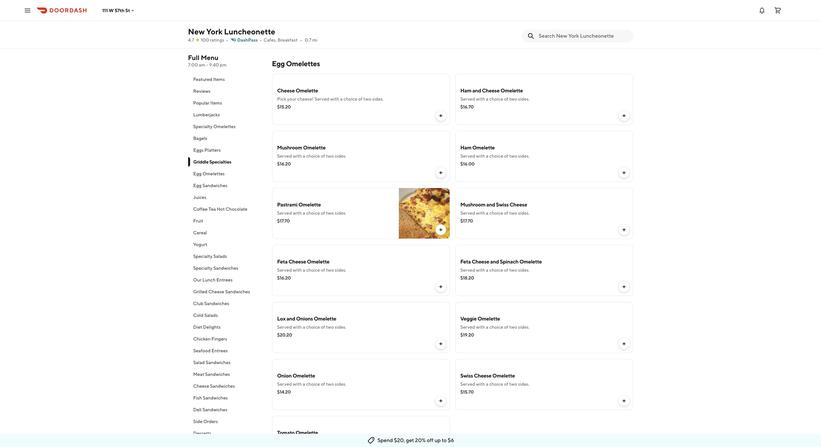 Task type: locate. For each thing, give the bounding box(es) containing it.
of inside veggie omelette served with a choice of two sides. $19.20
[[504, 325, 509, 330]]

$16.20 inside mushroom omelette served with a choice of two sides. $16.20
[[277, 161, 291, 167]]

new
[[188, 27, 205, 36]]

a
[[340, 96, 343, 102], [486, 96, 489, 102], [303, 153, 305, 159], [486, 153, 489, 159], [303, 211, 305, 216], [486, 211, 489, 216], [303, 268, 305, 273], [486, 268, 489, 273], [303, 325, 305, 330], [486, 325, 489, 330], [303, 382, 305, 387], [486, 382, 489, 387]]

ham up $16.70
[[461, 88, 472, 94]]

and for lox and onions omelette
[[287, 316, 295, 322]]

entrees down the specialty sandwiches button at left
[[217, 277, 233, 283]]

sandwiches inside the specialty sandwiches button
[[213, 266, 238, 271]]

• for 100 ratings •
[[226, 37, 228, 43]]

our lunch entrees
[[193, 277, 233, 283]]

choice inside veggie omelette served with a choice of two sides. $19.20
[[490, 325, 503, 330]]

$18.20
[[461, 275, 474, 281]]

feta for feta cheese and spinach omelette
[[461, 259, 471, 265]]

items
[[213, 77, 225, 82], [211, 100, 222, 106]]

omelettes inside button
[[213, 124, 236, 129]]

lox
[[277, 316, 286, 322]]

omelette
[[296, 88, 318, 94], [501, 88, 523, 94], [303, 145, 326, 151], [473, 145, 495, 151], [299, 202, 321, 208], [307, 259, 330, 265], [520, 259, 542, 265], [314, 316, 336, 322], [478, 316, 500, 322], [293, 373, 315, 379], [493, 373, 515, 379], [296, 430, 318, 436]]

pastrami
[[277, 202, 298, 208]]

our lunch entrees button
[[188, 274, 264, 286]]

sandwiches for specialty sandwiches
[[213, 266, 238, 271]]

1 vertical spatial $16.20
[[277, 275, 291, 281]]

specialty sandwiches
[[193, 266, 238, 271]]

2 ham from the top
[[461, 145, 472, 151]]

sandwiches up meat sandwiches
[[206, 360, 231, 365]]

egg for egg omelettes button
[[193, 171, 202, 176]]

0 horizontal spatial egg omelettes
[[193, 171, 225, 176]]

salads inside button
[[213, 254, 227, 259]]

omelette inside onion omelette served with a choice of two sides. $14.20
[[293, 373, 315, 379]]

0 vertical spatial $16.20
[[277, 161, 291, 167]]

grilled cheese sandwiches button
[[188, 286, 264, 298]]

Item Search search field
[[539, 32, 628, 40]]

salads for specialty salads
[[213, 254, 227, 259]]

0 vertical spatial salads
[[213, 254, 227, 259]]

feta inside the feta cheese and spinach omelette served with a choice of two sides. $18.20
[[461, 259, 471, 265]]

ham inside ham and cheese omelette served with a choice of two sides. $16.70
[[461, 88, 472, 94]]

and inside mushroom and swiss cheese served with a choice of two sides. $17.70
[[487, 202, 495, 208]]

ham and cheese omelette served with a choice of two sides. $16.70
[[461, 88, 530, 110]]

add item to cart image for feta cheese and spinach omelette
[[622, 284, 627, 290]]

feta
[[277, 259, 288, 265], [461, 259, 471, 265]]

sandwiches down "our lunch entrees" button
[[225, 289, 250, 294]]

egg up juices
[[193, 183, 202, 188]]

sandwiches for meat sandwiches
[[205, 372, 230, 377]]

3 specialty from the top
[[193, 266, 213, 271]]

cheese inside the feta cheese and spinach omelette served with a choice of two sides. $18.20
[[472, 259, 490, 265]]

side
[[193, 419, 203, 424]]

$17.70 inside mushroom and swiss cheese served with a choice of two sides. $17.70
[[461, 218, 473, 224]]

egg down cafes,
[[272, 59, 285, 68]]

bagels button
[[188, 132, 264, 144]]

1 • from the left
[[226, 37, 228, 43]]

1 horizontal spatial •
[[260, 37, 262, 43]]

1 feta from the left
[[277, 259, 288, 265]]

reviews button
[[188, 85, 264, 97]]

notification bell image
[[759, 6, 766, 14]]

orders
[[203, 419, 218, 424]]

egg sandwiches button
[[188, 180, 264, 192]]

• left cafes,
[[260, 37, 262, 43]]

0 vertical spatial mushroom
[[277, 145, 302, 151]]

1 horizontal spatial mushroom
[[461, 202, 486, 208]]

specialty sandwiches button
[[188, 262, 264, 274]]

seafood entrees
[[193, 348, 228, 354]]

0 vertical spatial specialty
[[193, 124, 213, 129]]

omelette inside ham omelette served with a choice of two sides. $16.00
[[473, 145, 495, 151]]

specialties
[[209, 159, 231, 165]]

to
[[442, 437, 447, 444]]

a inside mushroom omelette served with a choice of two sides. $16.20
[[303, 153, 305, 159]]

• down new york luncheonette on the left
[[226, 37, 228, 43]]

omelette inside lox and onions omelette served with a choice of two sides. $20.20
[[314, 316, 336, 322]]

sandwiches down cheese sandwiches
[[203, 395, 228, 401]]

two inside ham omelette served with a choice of two sides. $16.00
[[510, 153, 517, 159]]

1 vertical spatial specialty
[[193, 254, 213, 259]]

cheese inside cheese sandwiches button
[[193, 384, 209, 389]]

two inside feta cheese omelette served with a choice of two sides. $16.20
[[326, 268, 334, 273]]

served inside the feta cheese and spinach omelette served with a choice of two sides. $18.20
[[461, 268, 475, 273]]

ham up $16.00
[[461, 145, 472, 151]]

fruit
[[193, 218, 203, 224]]

57th
[[115, 8, 124, 13]]

egg omelettes up egg sandwiches
[[193, 171, 225, 176]]

salads inside button
[[204, 313, 218, 318]]

0 vertical spatial items
[[213, 77, 225, 82]]

add item to cart image for ham omelette
[[622, 170, 627, 175]]

0 vertical spatial ham
[[461, 88, 472, 94]]

1 $16.20 from the top
[[277, 161, 291, 167]]

specialty down yogurt
[[193, 254, 213, 259]]

two inside lox and onions omelette served with a choice of two sides. $20.20
[[326, 325, 334, 330]]

1 horizontal spatial feta
[[461, 259, 471, 265]]

items for popular items
[[211, 100, 222, 106]]

2 horizontal spatial •
[[300, 37, 302, 43]]

0 vertical spatial swiss
[[496, 202, 509, 208]]

• left 0.7
[[300, 37, 302, 43]]

with inside lox and onions omelette served with a choice of two sides. $20.20
[[293, 325, 302, 330]]

mushroom inside mushroom and swiss cheese served with a choice of two sides. $17.70
[[461, 202, 486, 208]]

served inside mushroom omelette served with a choice of two sides. $16.20
[[277, 153, 292, 159]]

tomato omelette
[[277, 430, 318, 436]]

specialty up bagels
[[193, 124, 213, 129]]

two inside the feta cheese and spinach omelette served with a choice of two sides. $18.20
[[510, 268, 517, 273]]

desserts button
[[188, 428, 264, 439]]

seafood
[[193, 348, 211, 354]]

club
[[193, 301, 203, 306]]

sandwiches inside the egg sandwiches button
[[203, 183, 227, 188]]

hot
[[217, 207, 225, 212]]

1 vertical spatial salads
[[204, 313, 218, 318]]

sandwiches up orders
[[203, 407, 228, 413]]

butter.
[[324, 16, 338, 22]]

lumberjacks button
[[188, 109, 264, 121]]

sandwiches for salad sandwiches
[[206, 360, 231, 365]]

0 vertical spatial egg omelettes
[[272, 59, 320, 68]]

sides.
[[372, 96, 384, 102], [518, 96, 530, 102], [335, 153, 347, 159], [518, 153, 530, 159], [335, 211, 347, 216], [518, 211, 530, 216], [335, 268, 347, 273], [518, 268, 530, 273], [335, 325, 347, 330], [518, 325, 530, 330], [335, 382, 347, 387], [518, 382, 530, 387]]

ham inside ham omelette served with a choice of two sides. $16.00
[[461, 145, 472, 151]]

1 specialty from the top
[[193, 124, 213, 129]]

sides. inside lox and onions omelette served with a choice of two sides. $20.20
[[335, 325, 347, 330]]

1 ham from the top
[[461, 88, 472, 94]]

coffee tea hot chocolate button
[[188, 203, 264, 215]]

full
[[188, 54, 200, 61]]

egg for the egg sandwiches button
[[193, 183, 202, 188]]

served inside feta cheese omelette served with a choice of two sides. $16.20
[[277, 268, 292, 273]]

egg omelettes
[[272, 59, 320, 68], [193, 171, 225, 176]]

fish sandwiches button
[[188, 392, 264, 404]]

1 horizontal spatial egg omelettes
[[272, 59, 320, 68]]

omelettes down 0.7
[[286, 59, 320, 68]]

entrees
[[217, 277, 233, 283], [212, 348, 228, 354]]

1 vertical spatial ham
[[461, 145, 472, 151]]

specialty inside button
[[193, 124, 213, 129]]

a inside lox and onions omelette served with a choice of two sides. $20.20
[[303, 325, 305, 330]]

add item to cart image for lox and onions omelette
[[438, 341, 444, 347]]

salad sandwiches button
[[188, 357, 264, 369]]

specialty up our
[[193, 266, 213, 271]]

items for featured items
[[213, 77, 225, 82]]

chocolate
[[226, 207, 247, 212]]

mi
[[313, 37, 318, 43]]

and inside ham and cheese omelette served with a choice of two sides. $16.70
[[473, 88, 481, 94]]

• for cafes, breakfast • 0.7 mi
[[300, 37, 302, 43]]

add item to cart image for feta cheese omelette
[[438, 284, 444, 290]]

choice inside cheese omelette pick your cheese! served with a choice of two sides. $15.20
[[344, 96, 358, 102]]

20%
[[415, 437, 426, 444]]

$6
[[448, 437, 454, 444]]

cafes,
[[264, 37, 277, 43]]

fish sandwiches
[[193, 395, 228, 401]]

choice inside the feta cheese and spinach omelette served with a choice of two sides. $18.20
[[490, 268, 503, 273]]

0 horizontal spatial feta
[[277, 259, 288, 265]]

sides. inside swiss cheese omelette served with a choice of two sides. $15.70
[[518, 382, 530, 387]]

fruit button
[[188, 215, 264, 227]]

egg down griddle
[[193, 171, 202, 176]]

sandwiches for club sandwiches
[[204, 301, 229, 306]]

of inside ham omelette served with a choice of two sides. $16.00
[[504, 153, 509, 159]]

sandwiches down meat sandwiches button in the left of the page
[[210, 384, 235, 389]]

choice
[[344, 96, 358, 102], [490, 96, 503, 102], [306, 153, 320, 159], [490, 153, 503, 159], [306, 211, 320, 216], [490, 211, 503, 216], [306, 268, 320, 273], [490, 268, 503, 273], [306, 325, 320, 330], [490, 325, 503, 330], [306, 382, 320, 387], [490, 382, 503, 387]]

pick
[[277, 96, 286, 102]]

2 vertical spatial specialty
[[193, 266, 213, 271]]

3 • from the left
[[300, 37, 302, 43]]

choice inside feta cheese omelette served with a choice of two sides. $16.20
[[306, 268, 320, 273]]

1 vertical spatial mushroom
[[461, 202, 486, 208]]

full menu 7:00 am - 9:40 pm
[[188, 54, 227, 68]]

eggs
[[193, 148, 204, 153]]

sandwiches up juices "button"
[[203, 183, 227, 188]]

2 specialty from the top
[[193, 254, 213, 259]]

items up the reviews button
[[213, 77, 225, 82]]

$14.20
[[277, 390, 291, 395]]

2 vertical spatial egg
[[193, 183, 202, 188]]

0 horizontal spatial •
[[226, 37, 228, 43]]

with inside ham omelette served with a choice of two sides. $16.00
[[476, 153, 485, 159]]

sides. inside pastrami omelette served with a choice of two sides. $17.70
[[335, 211, 347, 216]]

1 vertical spatial egg
[[193, 171, 202, 176]]

1 vertical spatial swiss
[[461, 373, 473, 379]]

egg inside the egg sandwiches button
[[193, 183, 202, 188]]

1 vertical spatial items
[[211, 100, 222, 106]]

add item to cart image
[[438, 113, 444, 118], [622, 113, 627, 118], [438, 170, 444, 175], [622, 170, 627, 175], [438, 284, 444, 290], [438, 398, 444, 404]]

reviews
[[193, 89, 211, 94]]

salads down club sandwiches
[[204, 313, 218, 318]]

2 feta from the left
[[461, 259, 471, 265]]

1 vertical spatial omelettes
[[213, 124, 236, 129]]

2 $17.70 from the left
[[461, 218, 473, 224]]

our
[[193, 277, 202, 283]]

feta inside feta cheese omelette served with a choice of two sides. $16.20
[[277, 259, 288, 265]]

pastrami omelette served with a choice of two sides. $17.70
[[277, 202, 347, 224]]

and inside lox and onions omelette served with a choice of two sides. $20.20
[[287, 316, 295, 322]]

cold
[[193, 313, 203, 318]]

items right popular at the left
[[211, 100, 222, 106]]

popular items
[[193, 100, 222, 106]]

1 horizontal spatial $17.70
[[461, 218, 473, 224]]

sandwiches up "our lunch entrees" button
[[213, 266, 238, 271]]

dashpass •
[[237, 37, 262, 43]]

with inside the feta cheese and spinach omelette served with a choice of two sides. $18.20
[[476, 268, 485, 273]]

with inside pastrami omelette served with a choice of two sides. $17.70
[[293, 211, 302, 216]]

swiss inside swiss cheese omelette served with a choice of two sides. $15.70
[[461, 373, 473, 379]]

feta cheese and spinach omelette served with a choice of two sides. $18.20
[[461, 259, 542, 281]]

omelettes for egg omelettes button
[[203, 171, 225, 176]]

0 vertical spatial omelettes
[[286, 59, 320, 68]]

cheese inside mushroom and swiss cheese served with a choice of two sides. $17.70
[[510, 202, 527, 208]]

omelettes up 'bagels' button
[[213, 124, 236, 129]]

two inside pastrami omelette served with a choice of two sides. $17.70
[[326, 211, 334, 216]]

swiss
[[496, 202, 509, 208], [461, 373, 473, 379]]

onion omelette served with a choice of two sides. $14.20
[[277, 373, 347, 395]]

of
[[358, 96, 363, 102], [504, 96, 509, 102], [321, 153, 325, 159], [504, 153, 509, 159], [321, 211, 325, 216], [504, 211, 509, 216], [321, 268, 325, 273], [504, 268, 509, 273], [321, 325, 325, 330], [504, 325, 509, 330], [321, 382, 325, 387], [504, 382, 509, 387]]

add item to cart image for cheese omelette
[[438, 113, 444, 118]]

2 $16.20 from the top
[[277, 275, 291, 281]]

1 horizontal spatial swiss
[[496, 202, 509, 208]]

served inside swiss cheese omelette served with a choice of two sides. $15.70
[[461, 382, 475, 387]]

salads up specialty sandwiches
[[213, 254, 227, 259]]

2 vertical spatial omelettes
[[203, 171, 225, 176]]

egg omelettes down cafes, breakfast • 0.7 mi
[[272, 59, 320, 68]]

sandwiches inside salad sandwiches button
[[206, 360, 231, 365]]

0 horizontal spatial swiss
[[461, 373, 473, 379]]

1 $17.70 from the left
[[277, 218, 290, 224]]

served inside cheese omelette pick your cheese! served with a choice of two sides. $15.20
[[315, 96, 329, 102]]

featured
[[193, 77, 212, 82]]

sandwiches up cheese sandwiches
[[205, 372, 230, 377]]

111
[[102, 8, 108, 13]]

specialty for specialty sandwiches
[[193, 266, 213, 271]]

a inside pastrami omelette served with a choice of two sides. $17.70
[[303, 211, 305, 216]]

0 horizontal spatial mushroom
[[277, 145, 302, 151]]

choice inside ham omelette served with a choice of two sides. $16.00
[[490, 153, 503, 159]]

served with syrup and butter.
[[277, 16, 338, 22]]

two inside onion omelette served with a choice of two sides. $14.20
[[326, 382, 334, 387]]

with inside feta cheese omelette served with a choice of two sides. $16.20
[[293, 268, 302, 273]]

of inside feta cheese omelette served with a choice of two sides. $16.20
[[321, 268, 325, 273]]

sandwiches inside deli sandwiches button
[[203, 407, 228, 413]]

mushroom inside mushroom omelette served with a choice of two sides. $16.20
[[277, 145, 302, 151]]

with inside mushroom and swiss cheese served with a choice of two sides. $17.70
[[476, 211, 485, 216]]

sides. inside ham and cheese omelette served with a choice of two sides. $16.70
[[518, 96, 530, 102]]

omelettes down griddle specialties
[[203, 171, 225, 176]]

0 horizontal spatial $17.70
[[277, 218, 290, 224]]

popular
[[193, 100, 210, 106]]

side orders button
[[188, 416, 264, 428]]

add item to cart image for mushroom omelette
[[438, 170, 444, 175]]

of inside swiss cheese omelette served with a choice of two sides. $15.70
[[504, 382, 509, 387]]

specialty salads button
[[188, 251, 264, 262]]

choice inside pastrami omelette served with a choice of two sides. $17.70
[[306, 211, 320, 216]]

1 vertical spatial egg omelettes
[[193, 171, 225, 176]]

egg sandwiches
[[193, 183, 227, 188]]

add item to cart image for swiss cheese omelette
[[622, 398, 627, 404]]

entrees down fingers
[[212, 348, 228, 354]]

sandwiches for fish sandwiches
[[203, 395, 228, 401]]

sandwiches inside cheese sandwiches button
[[210, 384, 235, 389]]

cheese sandwiches button
[[188, 380, 264, 392]]

ham
[[461, 88, 472, 94], [461, 145, 472, 151]]

add item to cart image
[[438, 227, 444, 233], [622, 227, 627, 233], [622, 284, 627, 290], [438, 341, 444, 347], [622, 341, 627, 347], [622, 398, 627, 404]]

111 w 57th st
[[102, 8, 130, 13]]

sandwiches inside meat sandwiches button
[[205, 372, 230, 377]]

0 items, open order cart image
[[774, 6, 782, 14]]

mushroom omelette served with a choice of two sides. $16.20
[[277, 145, 347, 167]]

sandwiches down grilled cheese sandwiches
[[204, 301, 229, 306]]



Task type: vqa. For each thing, say whether or not it's contained in the screenshot.
'near' within Other near me LINK
no



Task type: describe. For each thing, give the bounding box(es) containing it.
a inside ham omelette served with a choice of two sides. $16.00
[[486, 153, 489, 159]]

with inside cheese omelette pick your cheese! served with a choice of two sides. $15.20
[[330, 96, 339, 102]]

deli sandwiches button
[[188, 404, 264, 416]]

side orders
[[193, 419, 218, 424]]

$17.70 inside pastrami omelette served with a choice of two sides. $17.70
[[277, 218, 290, 224]]

100
[[201, 37, 209, 43]]

100 ratings •
[[201, 37, 228, 43]]

served inside ham and cheese omelette served with a choice of two sides. $16.70
[[461, 96, 475, 102]]

w
[[109, 8, 114, 13]]

two inside ham and cheese omelette served with a choice of two sides. $16.70
[[510, 96, 517, 102]]

spend $20, get 20% off up to $6
[[378, 437, 454, 444]]

sides. inside mushroom omelette served with a choice of two sides. $16.20
[[335, 153, 347, 159]]

$19.20
[[461, 333, 474, 338]]

cheese inside ham and cheese omelette served with a choice of two sides. $16.70
[[482, 88, 500, 94]]

fish
[[193, 395, 202, 401]]

coffee
[[193, 207, 208, 212]]

omelette inside veggie omelette served with a choice of two sides. $19.20
[[478, 316, 500, 322]]

omelette inside mushroom omelette served with a choice of two sides. $16.20
[[303, 145, 326, 151]]

juices button
[[188, 192, 264, 203]]

eggs platters button
[[188, 144, 264, 156]]

diet
[[193, 325, 202, 330]]

a inside cheese omelette pick your cheese! served with a choice of two sides. $15.20
[[340, 96, 343, 102]]

seafood entrees button
[[188, 345, 264, 357]]

a inside mushroom and swiss cheese served with a choice of two sides. $17.70
[[486, 211, 489, 216]]

cheese inside feta cheese omelette served with a choice of two sides. $16.20
[[289, 259, 306, 265]]

luncheonette
[[224, 27, 275, 36]]

choice inside mushroom and swiss cheese served with a choice of two sides. $17.70
[[490, 211, 503, 216]]

griddle specialties
[[193, 159, 231, 165]]

pastrami omelette image
[[399, 188, 450, 239]]

omelette inside pastrami omelette served with a choice of two sides. $17.70
[[299, 202, 321, 208]]

omelette inside the feta cheese and spinach omelette served with a choice of two sides. $18.20
[[520, 259, 542, 265]]

salad
[[193, 360, 205, 365]]

a inside veggie omelette served with a choice of two sides. $19.20
[[486, 325, 489, 330]]

lox and onions omelette served with a choice of two sides. $20.20
[[277, 316, 347, 338]]

$16.00
[[461, 161, 475, 167]]

salads for cold salads
[[204, 313, 218, 318]]

ratings
[[210, 37, 224, 43]]

cheese!
[[297, 96, 314, 102]]

0 vertical spatial entrees
[[217, 277, 233, 283]]

pm
[[220, 62, 227, 68]]

meat
[[193, 372, 204, 377]]

chicken
[[193, 336, 211, 342]]

omelette inside feta cheese omelette served with a choice of two sides. $16.20
[[307, 259, 330, 265]]

two inside cheese omelette pick your cheese! served with a choice of two sides. $15.20
[[364, 96, 372, 102]]

omelette inside ham and cheese omelette served with a choice of two sides. $16.70
[[501, 88, 523, 94]]

veggie omelette served with a choice of two sides. $19.20
[[461, 316, 530, 338]]

$16.20 inside feta cheese omelette served with a choice of two sides. $16.20
[[277, 275, 291, 281]]

omelettes for specialty omelettes button
[[213, 124, 236, 129]]

of inside ham and cheese omelette served with a choice of two sides. $16.70
[[504, 96, 509, 102]]

with inside ham and cheese omelette served with a choice of two sides. $16.70
[[476, 96, 485, 102]]

2 • from the left
[[260, 37, 262, 43]]

specialty for specialty salads
[[193, 254, 213, 259]]

onion
[[277, 373, 292, 379]]

sides. inside ham omelette served with a choice of two sides. $16.00
[[518, 153, 530, 159]]

choice inside mushroom omelette served with a choice of two sides. $16.20
[[306, 153, 320, 159]]

cheese omelette pick your cheese! served with a choice of two sides. $15.20
[[277, 88, 384, 110]]

sandwiches inside grilled cheese sandwiches 'button'
[[225, 289, 250, 294]]

omelette inside swiss cheese omelette served with a choice of two sides. $15.70
[[493, 373, 515, 379]]

juices
[[193, 195, 206, 200]]

of inside the feta cheese and spinach omelette served with a choice of two sides. $18.20
[[504, 268, 509, 273]]

meat sandwiches
[[193, 372, 230, 377]]

$16.70
[[461, 104, 474, 110]]

a inside ham and cheese omelette served with a choice of two sides. $16.70
[[486, 96, 489, 102]]

a inside the feta cheese and spinach omelette served with a choice of two sides. $18.20
[[486, 268, 489, 273]]

get
[[406, 437, 414, 444]]

two inside mushroom and swiss cheese served with a choice of two sides. $17.70
[[510, 211, 517, 216]]

ham for ham omelette
[[461, 145, 472, 151]]

specialty omelettes button
[[188, 121, 264, 132]]

breakfast
[[278, 37, 298, 43]]

lunch
[[202, 277, 216, 283]]

ham omelette served with a choice of two sides. $16.00
[[461, 145, 530, 167]]

sides. inside mushroom and swiss cheese served with a choice of two sides. $17.70
[[518, 211, 530, 216]]

cafes, breakfast • 0.7 mi
[[264, 37, 318, 43]]

a inside swiss cheese omelette served with a choice of two sides. $15.70
[[486, 382, 489, 387]]

diet delights button
[[188, 321, 264, 333]]

and for mushroom and swiss cheese
[[487, 202, 495, 208]]

0 vertical spatial egg
[[272, 59, 285, 68]]

with inside swiss cheese omelette served with a choice of two sides. $15.70
[[476, 382, 485, 387]]

cheese inside grilled cheese sandwiches 'button'
[[208, 289, 224, 294]]

york
[[206, 27, 223, 36]]

7:00
[[188, 62, 198, 68]]

feta cheese omelette served with a choice of two sides. $16.20
[[277, 259, 347, 281]]

off
[[427, 437, 434, 444]]

your
[[287, 96, 297, 102]]

egg omelettes button
[[188, 168, 264, 180]]

choice inside ham and cheese omelette served with a choice of two sides. $16.70
[[490, 96, 503, 102]]

add item to cart image for ham and cheese omelette
[[622, 113, 627, 118]]

two inside mushroom omelette served with a choice of two sides. $16.20
[[326, 153, 334, 159]]

served inside pastrami omelette served with a choice of two sides. $17.70
[[277, 211, 292, 216]]

$15.20
[[277, 104, 291, 110]]

specialty for specialty omelettes
[[193, 124, 213, 129]]

add item to cart image for veggie omelette
[[622, 341, 627, 347]]

desserts
[[193, 431, 211, 436]]

with inside onion omelette served with a choice of two sides. $14.20
[[293, 382, 302, 387]]

featured items button
[[188, 73, 264, 85]]

with inside mushroom omelette served with a choice of two sides. $16.20
[[293, 153, 302, 159]]

served inside mushroom and swiss cheese served with a choice of two sides. $17.70
[[461, 211, 475, 216]]

and for ham and cheese omelette
[[473, 88, 481, 94]]

choice inside onion omelette served with a choice of two sides. $14.20
[[306, 382, 320, 387]]

sides. inside the feta cheese and spinach omelette served with a choice of two sides. $18.20
[[518, 268, 530, 273]]

served inside onion omelette served with a choice of two sides. $14.20
[[277, 382, 292, 387]]

tomato
[[277, 430, 295, 436]]

of inside mushroom omelette served with a choice of two sides. $16.20
[[321, 153, 325, 159]]

add item to cart image for mushroom and swiss cheese
[[622, 227, 627, 233]]

feta for feta cheese omelette
[[277, 259, 288, 265]]

sides. inside veggie omelette served with a choice of two sides. $19.20
[[518, 325, 530, 330]]

up
[[435, 437, 441, 444]]

egg omelettes inside button
[[193, 171, 225, 176]]

of inside onion omelette served with a choice of two sides. $14.20
[[321, 382, 325, 387]]

platters
[[205, 148, 221, 153]]

specialty omelettes
[[193, 124, 236, 129]]

omelette inside cheese omelette pick your cheese! served with a choice of two sides. $15.20
[[296, 88, 318, 94]]

sides. inside onion omelette served with a choice of two sides. $14.20
[[335, 382, 347, 387]]

sandwiches for cheese sandwiches
[[210, 384, 235, 389]]

choice inside swiss cheese omelette served with a choice of two sides. $15.70
[[490, 382, 503, 387]]

club sandwiches button
[[188, 298, 264, 310]]

dashpass
[[237, 37, 258, 43]]

of inside mushroom and swiss cheese served with a choice of two sides. $17.70
[[504, 211, 509, 216]]

meat sandwiches button
[[188, 369, 264, 380]]

spend
[[378, 437, 393, 444]]

delights
[[203, 325, 221, 330]]

of inside cheese omelette pick your cheese! served with a choice of two sides. $15.20
[[358, 96, 363, 102]]

choice inside lox and onions omelette served with a choice of two sides. $20.20
[[306, 325, 320, 330]]

1 vertical spatial entrees
[[212, 348, 228, 354]]

of inside pastrami omelette served with a choice of two sides. $17.70
[[321, 211, 325, 216]]

deli
[[193, 407, 202, 413]]

bagels
[[193, 136, 207, 141]]

two inside veggie omelette served with a choice of two sides. $19.20
[[510, 325, 517, 330]]

ham for ham and cheese omelette
[[461, 88, 472, 94]]

syrup
[[303, 16, 314, 22]]

$15.70
[[461, 390, 474, 395]]

eggs platters
[[193, 148, 221, 153]]

mushroom for mushroom omelette
[[277, 145, 302, 151]]

$20,
[[394, 437, 405, 444]]

menu
[[201, 54, 219, 61]]

sandwiches for egg sandwiches
[[203, 183, 227, 188]]

lumberjacks
[[193, 112, 220, 117]]

served inside lox and onions omelette served with a choice of two sides. $20.20
[[277, 325, 292, 330]]

sandwiches for deli sandwiches
[[203, 407, 228, 413]]

served inside veggie omelette served with a choice of two sides. $19.20
[[461, 325, 475, 330]]

of inside lox and onions omelette served with a choice of two sides. $20.20
[[321, 325, 325, 330]]

mushroom for mushroom and swiss cheese
[[461, 202, 486, 208]]

served inside ham omelette served with a choice of two sides. $16.00
[[461, 153, 475, 159]]

two inside swiss cheese omelette served with a choice of two sides. $15.70
[[510, 382, 517, 387]]

open menu image
[[24, 6, 31, 14]]

coffee tea hot chocolate
[[193, 207, 247, 212]]

and inside the feta cheese and spinach omelette served with a choice of two sides. $18.20
[[490, 259, 499, 265]]

a inside onion omelette served with a choice of two sides. $14.20
[[303, 382, 305, 387]]

add item to cart image for onion omelette
[[438, 398, 444, 404]]

a inside feta cheese omelette served with a choice of two sides. $16.20
[[303, 268, 305, 273]]

cold salads button
[[188, 310, 264, 321]]

sides. inside cheese omelette pick your cheese! served with a choice of two sides. $15.20
[[372, 96, 384, 102]]

onions
[[296, 316, 313, 322]]

tea
[[209, 207, 216, 212]]

4.7
[[188, 37, 194, 43]]

griddle
[[193, 159, 209, 165]]

0.7
[[305, 37, 312, 43]]



